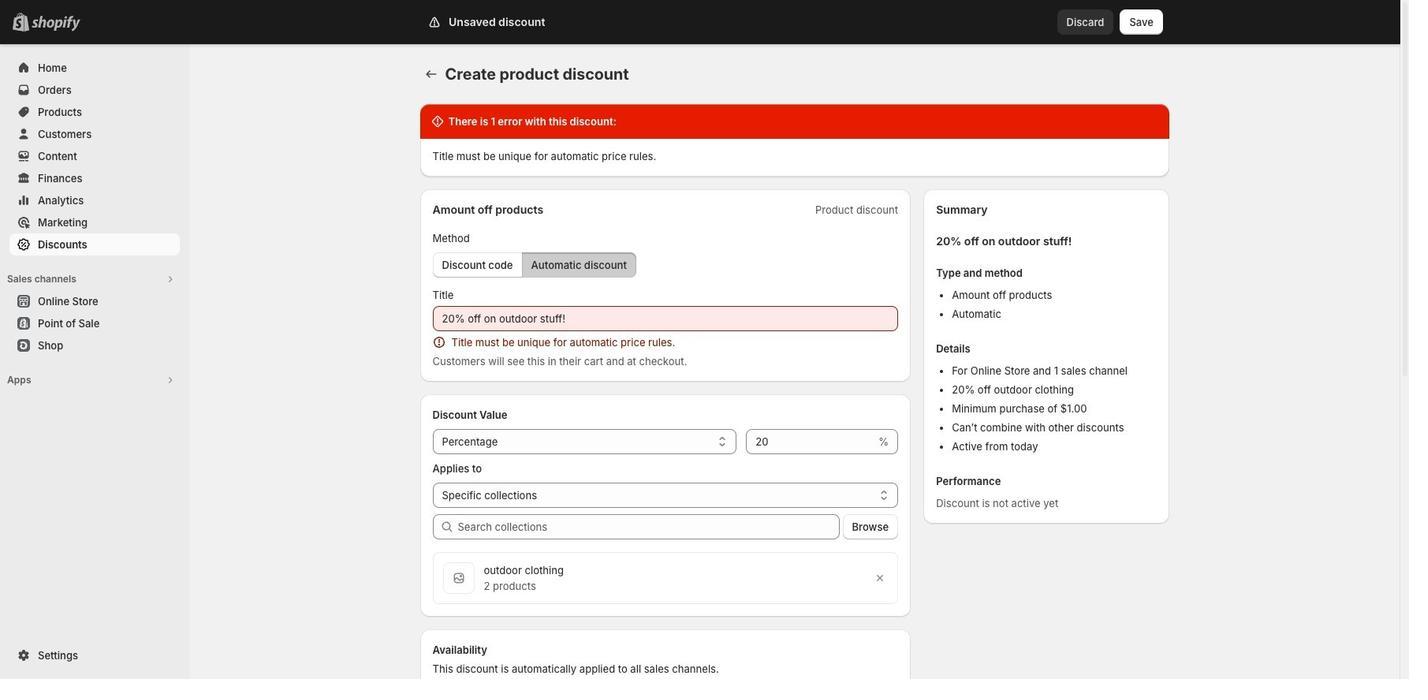 Task type: locate. For each thing, give the bounding box(es) containing it.
None text field
[[433, 306, 899, 331], [746, 429, 876, 454], [433, 306, 899, 331], [746, 429, 876, 454]]



Task type: describe. For each thing, give the bounding box(es) containing it.
Search collections text field
[[458, 514, 840, 539]]

shopify image
[[32, 16, 80, 32]]



Task type: vqa. For each thing, say whether or not it's contained in the screenshot.
SHOPIFY image
yes



